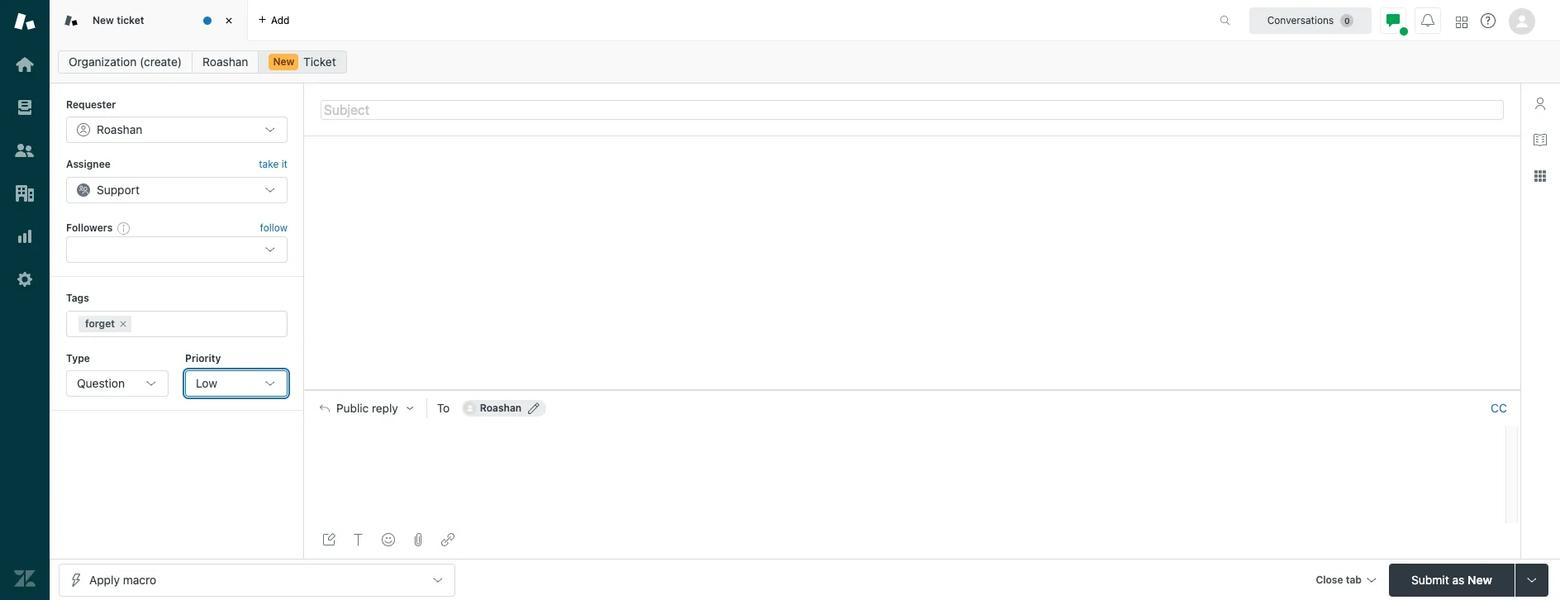 Task type: locate. For each thing, give the bounding box(es) containing it.
forget
[[85, 317, 115, 329]]

new left the ticket
[[93, 14, 114, 26]]

public
[[336, 401, 369, 415]]

new left ticket
[[273, 55, 295, 68]]

2 vertical spatial roashan
[[480, 401, 522, 414]]

roashan right roashan@gmail.com image
[[480, 401, 522, 414]]

(create)
[[140, 55, 182, 69]]

roashan
[[203, 55, 248, 69], [97, 123, 142, 137], [480, 401, 522, 414]]

get started image
[[14, 54, 36, 75]]

zendesk products image
[[1457, 16, 1468, 28]]

low button
[[185, 370, 288, 397]]

2 horizontal spatial roashan
[[480, 401, 522, 414]]

1 vertical spatial roashan
[[97, 123, 142, 137]]

followers
[[66, 221, 113, 234]]

0 horizontal spatial new
[[93, 14, 114, 26]]

get help image
[[1481, 13, 1496, 28]]

take it
[[259, 158, 288, 171]]

0 vertical spatial new
[[93, 14, 114, 26]]

2 horizontal spatial new
[[1468, 572, 1493, 587]]

assignee
[[66, 158, 111, 171]]

0 vertical spatial roashan
[[203, 55, 248, 69]]

1 horizontal spatial roashan
[[203, 55, 248, 69]]

roashan inside requester element
[[97, 123, 142, 137]]

draft mode image
[[322, 533, 336, 546]]

0 horizontal spatial roashan
[[97, 123, 142, 137]]

new inside new ticket tab
[[93, 14, 114, 26]]

1 horizontal spatial new
[[273, 55, 295, 68]]

to
[[437, 401, 450, 415]]

reply
[[372, 401, 398, 415]]

secondary element
[[50, 45, 1561, 79]]

minimize composer image
[[906, 383, 919, 396]]

followers element
[[66, 237, 288, 263]]

organization (create)
[[69, 55, 182, 69]]

1 vertical spatial new
[[273, 55, 295, 68]]

conversations button
[[1250, 7, 1372, 33]]

new inside secondary element
[[273, 55, 295, 68]]

organization (create) button
[[58, 50, 193, 74]]

roashan for requester
[[97, 123, 142, 137]]

submit as new
[[1412, 572, 1493, 587]]

conversations
[[1268, 14, 1335, 26]]

type
[[66, 352, 90, 364]]

new right as
[[1468, 572, 1493, 587]]

new
[[93, 14, 114, 26], [273, 55, 295, 68], [1468, 572, 1493, 587]]

close
[[1316, 573, 1344, 586]]

add attachment image
[[412, 533, 425, 546]]

tab
[[1346, 573, 1362, 586]]

as
[[1453, 572, 1465, 587]]

roashan down requester
[[97, 123, 142, 137]]

public reply
[[336, 401, 398, 415]]

cc
[[1491, 401, 1508, 415]]

roashan for to
[[480, 401, 522, 414]]

customers image
[[14, 140, 36, 161]]

take
[[259, 158, 279, 171]]

question
[[77, 376, 125, 390]]

roashan@gmail.com image
[[464, 401, 477, 415]]

take it button
[[259, 157, 288, 173]]

Subject field
[[321, 100, 1505, 119]]

follow button
[[260, 221, 288, 236]]

new for new
[[273, 55, 295, 68]]

low
[[196, 376, 217, 390]]

roashan down close icon
[[203, 55, 248, 69]]

edit user image
[[528, 402, 540, 414]]

close image
[[221, 12, 237, 29]]

close tab button
[[1309, 563, 1383, 599]]



Task type: describe. For each thing, give the bounding box(es) containing it.
info on adding followers image
[[118, 222, 131, 235]]

close tab
[[1316, 573, 1362, 586]]

roashan link
[[192, 50, 259, 74]]

apply
[[89, 572, 120, 587]]

displays possible ticket submission types image
[[1526, 573, 1539, 587]]

tabs tab list
[[50, 0, 1203, 41]]

organizations image
[[14, 183, 36, 204]]

apps image
[[1534, 169, 1548, 183]]

ticket
[[117, 14, 144, 26]]

format text image
[[352, 533, 365, 546]]

views image
[[14, 97, 36, 118]]

admin image
[[14, 269, 36, 290]]

zendesk image
[[14, 568, 36, 589]]

new for new ticket
[[93, 14, 114, 26]]

add button
[[248, 0, 300, 41]]

requester element
[[66, 117, 288, 143]]

knowledge image
[[1534, 133, 1548, 146]]

zendesk support image
[[14, 11, 36, 32]]

apply macro
[[89, 572, 156, 587]]

question button
[[66, 370, 169, 397]]

add link (cmd k) image
[[441, 533, 455, 546]]

it
[[282, 158, 288, 171]]

organization
[[69, 55, 137, 69]]

priority
[[185, 352, 221, 364]]

roashan inside secondary element
[[203, 55, 248, 69]]

public reply button
[[305, 391, 426, 425]]

requester
[[66, 98, 116, 111]]

tags
[[66, 292, 89, 304]]

cc button
[[1491, 401, 1508, 415]]

new ticket tab
[[50, 0, 248, 41]]

ticket
[[304, 55, 336, 69]]

button displays agent's chat status as online. image
[[1387, 14, 1400, 27]]

remove image
[[118, 319, 128, 329]]

add
[[271, 14, 290, 26]]

2 vertical spatial new
[[1468, 572, 1493, 587]]

notifications image
[[1422, 14, 1435, 27]]

follow
[[260, 222, 288, 234]]

reporting image
[[14, 226, 36, 247]]

submit
[[1412, 572, 1450, 587]]

customer context image
[[1534, 97, 1548, 110]]

main element
[[0, 0, 50, 600]]

assignee element
[[66, 177, 288, 203]]

new ticket
[[93, 14, 144, 26]]

insert emojis image
[[382, 533, 395, 546]]

macro
[[123, 572, 156, 587]]

support
[[97, 183, 140, 197]]



